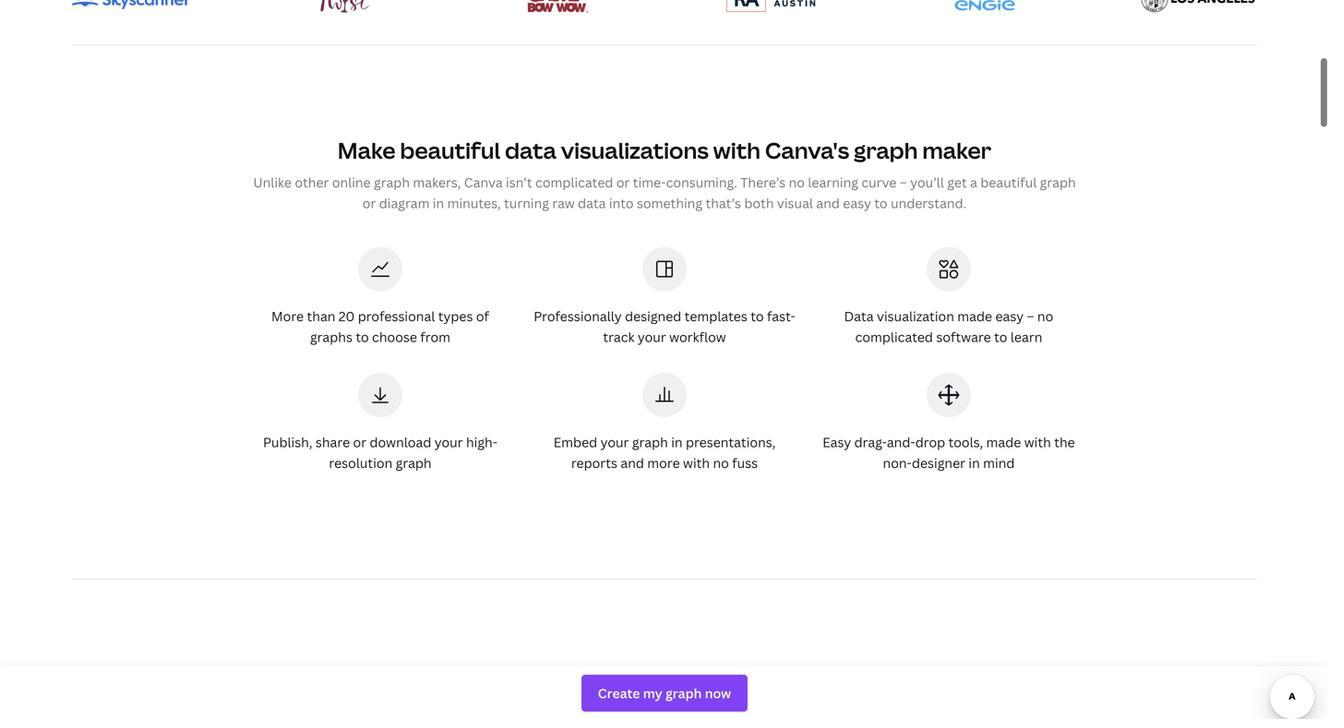 Task type: locate. For each thing, give the bounding box(es) containing it.
0 horizontal spatial easy
[[750, 686, 801, 716]]

curve
[[861, 174, 897, 191]]

non-
[[883, 454, 912, 472]]

you'll
[[910, 174, 944, 191]]

1 horizontal spatial –
[[1027, 307, 1034, 325]]

1 vertical spatial data
[[578, 194, 606, 212]]

no up visual
[[789, 174, 805, 191]]

and left "more" on the bottom
[[621, 454, 644, 472]]

easy inside 'make beautiful data visualizations with canva's graph maker unlike other online graph makers, canva isn't complicated or time-consuming. there's no learning curve – you'll get a beautiful graph or diagram in minutes, turning raw data into something that's both visual and easy to understand.'
[[843, 194, 871, 212]]

easy drag-and-drop tools, made with the non-designer in mind
[[823, 434, 1075, 472]]

with right "more" on the bottom
[[683, 454, 710, 472]]

complicated
[[535, 174, 613, 191], [855, 328, 933, 345]]

it
[[650, 671, 663, 687]]

drag-
[[854, 434, 887, 451]]

2 vertical spatial or
[[353, 434, 367, 451]]

realty austin image
[[726, 0, 816, 13]]

and down learning
[[816, 194, 840, 212]]

0 horizontal spatial beautiful
[[400, 135, 500, 165]]

data
[[505, 135, 556, 165], [578, 194, 606, 212]]

1 horizontal spatial complicated
[[855, 328, 933, 345]]

easy right 5
[[750, 686, 801, 716]]

makers,
[[413, 174, 461, 191]]

easy up learn
[[995, 307, 1024, 325]]

graph inside publish, share or download your high- resolution graph
[[396, 454, 432, 472]]

a left it
[[622, 686, 635, 716]]

1 horizontal spatial your
[[600, 434, 629, 451]]

there's
[[740, 174, 786, 191]]

in up "more" on the bottom
[[671, 434, 683, 451]]

0 vertical spatial beautiful
[[400, 135, 500, 165]]

2 vertical spatial with
[[683, 454, 710, 472]]

workflow
[[669, 328, 726, 345]]

0 vertical spatial and
[[816, 194, 840, 212]]

0 vertical spatial with
[[713, 135, 761, 165]]

your
[[638, 328, 666, 345], [434, 434, 463, 451], [600, 434, 629, 451]]

professionally designed templates to fast- track your workflow
[[534, 307, 795, 345]]

0 horizontal spatial –
[[900, 174, 907, 191]]

complicated up "raw" at the left
[[535, 174, 613, 191]]

time-
[[633, 174, 666, 191]]

other
[[295, 174, 329, 191]]

engie image
[[954, 0, 1015, 10]]

to inside 'make beautiful data visualizations with canva's graph maker unlike other online graph makers, canva isn't complicated or time-consuming. there's no learning curve – you'll get a beautiful graph or diagram in minutes, turning raw data into something that's both visual and easy to understand.'
[[874, 194, 888, 212]]

1 horizontal spatial no
[[789, 174, 805, 191]]

0 horizontal spatial your
[[434, 434, 463, 451]]

both
[[744, 194, 774, 212]]

to left create
[[516, 686, 540, 716]]

works
[[667, 671, 715, 687]]

designer
[[912, 454, 965, 472]]

no down the presentations,
[[713, 454, 729, 472]]

visualization
[[877, 307, 954, 325]]

diagram
[[379, 194, 430, 212]]

resolution
[[329, 454, 392, 472]]

0 vertical spatial –
[[900, 174, 907, 191]]

maker
[[922, 135, 991, 165]]

0 horizontal spatial no
[[713, 454, 729, 472]]

1 vertical spatial complicated
[[855, 328, 933, 345]]

2 vertical spatial easy
[[750, 686, 801, 716]]

make
[[338, 135, 396, 165]]

understand.
[[891, 194, 967, 212]]

data up the isn't
[[505, 135, 556, 165]]

a
[[970, 174, 977, 191], [622, 686, 635, 716]]

or up into
[[616, 174, 630, 191]]

get
[[947, 174, 967, 191]]

tools,
[[948, 434, 983, 451]]

made inside easy drag-and-drop tools, made with the non-designer in mind
[[986, 434, 1021, 451]]

or
[[616, 174, 630, 191], [363, 194, 376, 212], [353, 434, 367, 451]]

with left the
[[1024, 434, 1051, 451]]

raw
[[552, 194, 575, 212]]

1 horizontal spatial a
[[970, 174, 977, 191]]

painting with a twist image
[[312, 0, 377, 19]]

1 vertical spatial and
[[621, 454, 644, 472]]

than
[[307, 307, 335, 325]]

to right "graphs"
[[356, 328, 369, 345]]

made
[[957, 307, 992, 325], [986, 434, 1021, 451]]

from
[[420, 328, 450, 345]]

how
[[614, 671, 646, 687], [462, 686, 511, 716]]

to left learn
[[994, 328, 1007, 345]]

a right 'get'
[[970, 174, 977, 191]]

2 horizontal spatial with
[[1024, 434, 1051, 451]]

and inside the embed your graph in presentations, reports and more with no fuss
[[621, 454, 644, 472]]

beautiful right 'get'
[[981, 174, 1037, 191]]

data visualization made easy – no complicated software to learn
[[844, 307, 1053, 345]]

your up reports
[[600, 434, 629, 451]]

track
[[603, 328, 635, 345]]

and-
[[887, 434, 915, 451]]

complicated down the visualization
[[855, 328, 933, 345]]

no up learn
[[1037, 307, 1053, 325]]

graph inside how it works how to create a graph in 5 easy steps
[[640, 686, 704, 716]]

online
[[332, 174, 371, 191]]

1 horizontal spatial with
[[713, 135, 761, 165]]

and
[[816, 194, 840, 212], [621, 454, 644, 472]]

1 horizontal spatial easy
[[843, 194, 871, 212]]

easy down curve on the top right
[[843, 194, 871, 212]]

fuss
[[732, 454, 758, 472]]

to left fast-
[[751, 307, 764, 325]]

with
[[713, 135, 761, 165], [1024, 434, 1051, 451], [683, 454, 710, 472]]

0 vertical spatial easy
[[843, 194, 871, 212]]

high-
[[466, 434, 498, 451]]

1 horizontal spatial data
[[578, 194, 606, 212]]

your left high-
[[434, 434, 463, 451]]

a inside how it works how to create a graph in 5 easy steps
[[622, 686, 635, 716]]

and inside 'make beautiful data visualizations with canva's graph maker unlike other online graph makers, canva isn't complicated or time-consuming. there's no learning curve – you'll get a beautiful graph or diagram in minutes, turning raw data into something that's both visual and easy to understand.'
[[816, 194, 840, 212]]

in down tools,
[[969, 454, 980, 472]]

graph inside the embed your graph in presentations, reports and more with no fuss
[[632, 434, 668, 451]]

into
[[609, 194, 634, 212]]

or down online on the left
[[363, 194, 376, 212]]

in
[[433, 194, 444, 212], [671, 434, 683, 451], [969, 454, 980, 472], [708, 686, 727, 716]]

to
[[874, 194, 888, 212], [751, 307, 764, 325], [356, 328, 369, 345], [994, 328, 1007, 345], [516, 686, 540, 716]]

easy
[[843, 194, 871, 212], [995, 307, 1024, 325], [750, 686, 801, 716]]

in inside easy drag-and-drop tools, made with the non-designer in mind
[[969, 454, 980, 472]]

designed
[[625, 307, 681, 325]]

0 horizontal spatial how
[[462, 686, 511, 716]]

– up learn
[[1027, 307, 1034, 325]]

isn't
[[506, 174, 532, 191]]

0 vertical spatial complicated
[[535, 174, 613, 191]]

0 vertical spatial data
[[505, 135, 556, 165]]

in left 5
[[708, 686, 727, 716]]

learn
[[1011, 328, 1042, 345]]

–
[[900, 174, 907, 191], [1027, 307, 1034, 325]]

graph
[[854, 135, 918, 165], [374, 174, 410, 191], [1040, 174, 1076, 191], [632, 434, 668, 451], [396, 454, 432, 472], [640, 686, 704, 716]]

to inside data visualization made easy – no complicated software to learn
[[994, 328, 1007, 345]]

1 vertical spatial a
[[622, 686, 635, 716]]

0 vertical spatial made
[[957, 307, 992, 325]]

embed your graph in presentations, reports and more with no fuss
[[554, 434, 776, 472]]

made up mind
[[986, 434, 1021, 451]]

0 horizontal spatial with
[[683, 454, 710, 472]]

0 vertical spatial no
[[789, 174, 805, 191]]

2 horizontal spatial easy
[[995, 307, 1024, 325]]

data right "raw" at the left
[[578, 194, 606, 212]]

more than 20 professional types of graphs to choose from
[[271, 307, 489, 345]]

presentations,
[[686, 434, 776, 451]]

camp bow wow image
[[527, 0, 588, 13]]

or up resolution
[[353, 434, 367, 451]]

1 vertical spatial or
[[363, 194, 376, 212]]

0 horizontal spatial a
[[622, 686, 635, 716]]

– left you'll
[[900, 174, 907, 191]]

download
[[370, 434, 431, 451]]

create
[[545, 686, 617, 716]]

your down designed
[[638, 328, 666, 345]]

1 vertical spatial no
[[1037, 307, 1053, 325]]

1 vertical spatial with
[[1024, 434, 1051, 451]]

beautiful
[[400, 135, 500, 165], [981, 174, 1037, 191]]

to down curve on the top right
[[874, 194, 888, 212]]

1 vertical spatial easy
[[995, 307, 1024, 325]]

made inside data visualization made easy – no complicated software to learn
[[957, 307, 992, 325]]

0 horizontal spatial and
[[621, 454, 644, 472]]

0 horizontal spatial complicated
[[535, 174, 613, 191]]

drop
[[915, 434, 945, 451]]

1 vertical spatial made
[[986, 434, 1021, 451]]

1 horizontal spatial and
[[816, 194, 840, 212]]

1 horizontal spatial how
[[614, 671, 646, 687]]

2 vertical spatial no
[[713, 454, 729, 472]]

no
[[789, 174, 805, 191], [1037, 307, 1053, 325], [713, 454, 729, 472]]

how it works how to create a graph in 5 easy steps
[[462, 671, 867, 716]]

0 vertical spatial a
[[970, 174, 977, 191]]

of
[[476, 307, 489, 325]]

in down "makers,"
[[433, 194, 444, 212]]

complicated inside data visualization made easy – no complicated software to learn
[[855, 328, 933, 345]]

2 horizontal spatial no
[[1037, 307, 1053, 325]]

no inside 'make beautiful data visualizations with canva's graph maker unlike other online graph makers, canva isn't complicated or time-consuming. there's no learning curve – you'll get a beautiful graph or diagram in minutes, turning raw data into something that's both visual and easy to understand.'
[[789, 174, 805, 191]]

1 vertical spatial –
[[1027, 307, 1034, 325]]

beautiful up "makers,"
[[400, 135, 500, 165]]

more
[[271, 307, 304, 325]]

1 vertical spatial beautiful
[[981, 174, 1037, 191]]

made up software on the right
[[957, 307, 992, 325]]

with up there's
[[713, 135, 761, 165]]

2 horizontal spatial your
[[638, 328, 666, 345]]



Task type: vqa. For each thing, say whether or not it's contained in the screenshot.
Diagram
yes



Task type: describe. For each thing, give the bounding box(es) containing it.
canva's
[[765, 135, 849, 165]]

no inside data visualization made easy – no complicated software to learn
[[1037, 307, 1053, 325]]

with inside the embed your graph in presentations, reports and more with no fuss
[[683, 454, 710, 472]]

that's
[[706, 194, 741, 212]]

0 horizontal spatial data
[[505, 135, 556, 165]]

0 vertical spatial or
[[616, 174, 630, 191]]

professionally
[[534, 307, 622, 325]]

to inside how it works how to create a graph in 5 easy steps
[[516, 686, 540, 716]]

with inside easy drag-and-drop tools, made with the non-designer in mind
[[1024, 434, 1051, 451]]

visualizations
[[561, 135, 709, 165]]

in inside 'make beautiful data visualizations with canva's graph maker unlike other online graph makers, canva isn't complicated or time-consuming. there's no learning curve – you'll get a beautiful graph or diagram in minutes, turning raw data into something that's both visual and easy to understand.'
[[433, 194, 444, 212]]

easy inside how it works how to create a graph in 5 easy steps
[[750, 686, 801, 716]]

your inside professionally designed templates to fast- track your workflow
[[638, 328, 666, 345]]

no inside the embed your graph in presentations, reports and more with no fuss
[[713, 454, 729, 472]]

steps
[[806, 686, 867, 716]]

to inside professionally designed templates to fast- track your workflow
[[751, 307, 764, 325]]

professional
[[358, 307, 435, 325]]

software
[[936, 328, 991, 345]]

mind
[[983, 454, 1015, 472]]

learning
[[808, 174, 858, 191]]

to inside more than 20 professional types of graphs to choose from
[[356, 328, 369, 345]]

more
[[647, 454, 680, 472]]

with inside 'make beautiful data visualizations with canva's graph maker unlike other online graph makers, canva isn't complicated or time-consuming. there's no learning curve – you'll get a beautiful graph or diagram in minutes, turning raw data into something that's both visual and easy to understand.'
[[713, 135, 761, 165]]

something
[[637, 194, 702, 212]]

turning
[[504, 194, 549, 212]]

templates
[[685, 307, 747, 325]]

skyscanner image
[[72, 0, 190, 9]]

publish,
[[263, 434, 312, 451]]

in inside the embed your graph in presentations, reports and more with no fuss
[[671, 434, 683, 451]]

reports
[[571, 454, 617, 472]]

the
[[1054, 434, 1075, 451]]

embed
[[554, 434, 597, 451]]

consuming.
[[666, 174, 737, 191]]

canva
[[464, 174, 503, 191]]

data
[[844, 307, 874, 325]]

– inside 'make beautiful data visualizations with canva's graph maker unlike other online graph makers, canva isn't complicated or time-consuming. there's no learning curve – you'll get a beautiful graph or diagram in minutes, turning raw data into something that's both visual and easy to understand.'
[[900, 174, 907, 191]]

types
[[438, 307, 473, 325]]

or inside publish, share or download your high- resolution graph
[[353, 434, 367, 451]]

1 horizontal spatial beautiful
[[981, 174, 1037, 191]]

– inside data visualization made easy – no complicated software to learn
[[1027, 307, 1034, 325]]

5
[[732, 686, 745, 716]]

fast-
[[767, 307, 795, 325]]

share
[[316, 434, 350, 451]]

publish, share or download your high- resolution graph
[[263, 434, 498, 472]]

a inside 'make beautiful data visualizations with canva's graph maker unlike other online graph makers, canva isn't complicated or time-consuming. there's no learning curve – you'll get a beautiful graph or diagram in minutes, turning raw data into something that's both visual and easy to understand.'
[[970, 174, 977, 191]]

in inside how it works how to create a graph in 5 easy steps
[[708, 686, 727, 716]]

city of los angeles image
[[1141, 0, 1255, 13]]

complicated inside 'make beautiful data visualizations with canva's graph maker unlike other online graph makers, canva isn't complicated or time-consuming. there's no learning curve – you'll get a beautiful graph or diagram in minutes, turning raw data into something that's both visual and easy to understand.'
[[535, 174, 613, 191]]

easy inside data visualization made easy – no complicated software to learn
[[995, 307, 1024, 325]]

easy
[[823, 434, 851, 451]]

visual
[[777, 194, 813, 212]]

20
[[339, 307, 355, 325]]

make beautiful data visualizations with canva's graph maker unlike other online graph makers, canva isn't complicated or time-consuming. there's no learning curve – you'll get a beautiful graph or diagram in minutes, turning raw data into something that's both visual and easy to understand.
[[253, 135, 1076, 212]]

your inside the embed your graph in presentations, reports and more with no fuss
[[600, 434, 629, 451]]

your inside publish, share or download your high- resolution graph
[[434, 434, 463, 451]]

choose
[[372, 328, 417, 345]]

graphs
[[310, 328, 353, 345]]

minutes,
[[447, 194, 501, 212]]

unlike
[[253, 174, 292, 191]]



